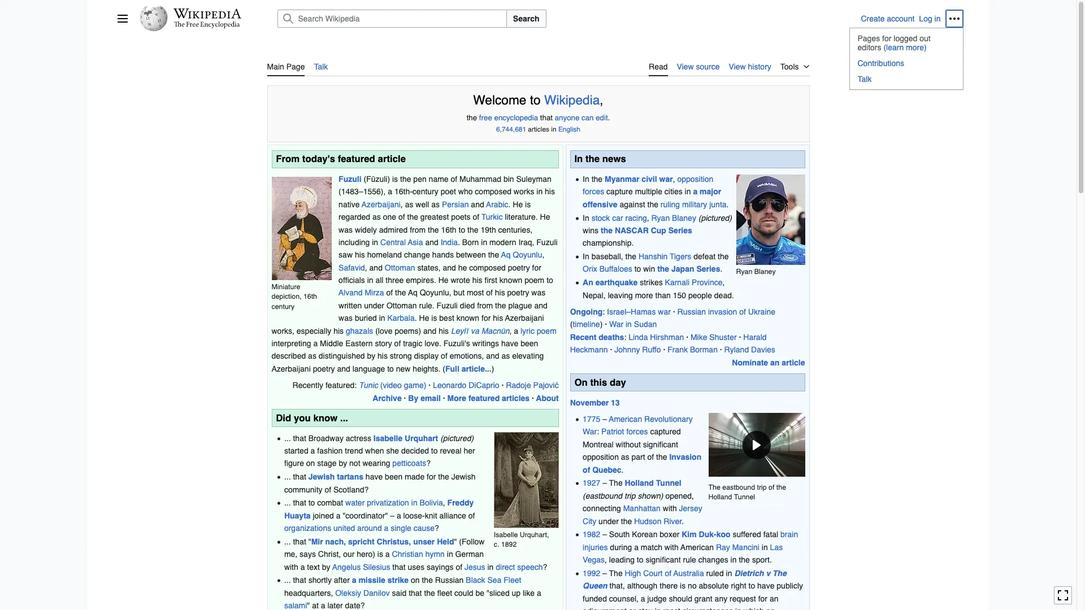 Task type: vqa. For each thing, say whether or not it's contained in the screenshot.
first Bulbasaur from the bottom of the page
no



Task type: locate. For each thing, give the bounding box(es) containing it.
as down without
[[621, 453, 630, 462]]

articles down the encyclopedia
[[528, 125, 549, 133]]

... inside ... that shortly after a missile strike on the russian black sea fleet headquarters, oleksiy danilov said that the fleet could be "sliced up like a
[[284, 576, 291, 585]]

ryland davies link
[[724, 346, 775, 355]]

1 horizontal spatial ryan
[[736, 267, 753, 276]]

view left the source
[[677, 62, 694, 71]]

a inside ... that  broadway actress isabelle urquhart (pictured) started a fashion trend when she decided to reveal her figure on stage by not wearing
[[311, 447, 315, 456]]

the up championship.
[[601, 226, 613, 235]]

more
[[906, 43, 924, 52], [635, 291, 653, 300]]

of inside captured montreal without significant opposition as part of the
[[648, 453, 654, 462]]

0 horizontal spatial by
[[322, 563, 330, 572]]

trip inside the eastbound trip of the holland tunnel
[[757, 483, 767, 492]]

1 horizontal spatial war
[[609, 320, 624, 329]]

more featured articles link
[[447, 394, 530, 403]]

... up the headquarters,
[[284, 576, 291, 585]]

without
[[616, 440, 641, 449]]

is left best
[[431, 314, 437, 323]]

black
[[466, 576, 485, 585]]

1982
[[583, 530, 600, 539]]

) up azerbaijani link
[[387, 175, 390, 184]]

va
[[471, 327, 479, 336]]

1 vertical spatial on
[[411, 576, 420, 585]]

wearing
[[363, 459, 390, 468]]

deaths
[[599, 333, 624, 342]]

safavid link
[[339, 263, 365, 272]]

the up that,
[[609, 569, 623, 578]]

1 horizontal spatial from
[[477, 301, 493, 310]]

significant for without
[[643, 440, 678, 449]]

1 horizontal spatial more
[[906, 43, 924, 52]]

as
[[405, 200, 413, 209], [431, 200, 440, 209], [373, 213, 381, 222], [308, 352, 316, 361], [502, 352, 510, 361], [621, 453, 630, 462]]

his inside states, and he composed poetry for officials in all three empires. he wrote his first known poem to alvand mirza
[[472, 276, 482, 285]]

1 vertical spatial series
[[697, 265, 720, 274]]

1 vertical spatial more
[[635, 291, 653, 300]]

of inside ) is the pen name of muhammad bin suleyman (1483–1556), a 16th-century poet who composed works in his native
[[451, 175, 457, 184]]

– for 1775
[[603, 415, 607, 424]]

... inside ... that  broadway actress isabelle urquhart (pictured) started a fashion trend when she decided to reveal her figure on stage by not wearing
[[284, 434, 291, 443]]

that up started
[[293, 434, 306, 443]]

car
[[612, 213, 623, 222]]

, inside ", nepal, leaving more than 150 people dead."
[[723, 278, 725, 287]]

articles down radoje
[[502, 394, 530, 403]]

have down "v"
[[758, 582, 775, 591]]

of down love.
[[441, 352, 448, 361]]

1 horizontal spatial on
[[411, 576, 420, 585]]

1 vertical spatial isabelle
[[494, 531, 518, 539]]

0 horizontal spatial azerbaijani
[[272, 365, 311, 374]]

the left eastbound
[[709, 483, 721, 492]]

his down including
[[355, 251, 365, 260]]

talk down contributions
[[858, 75, 872, 84]]

main content
[[263, 51, 814, 611]]

0 vertical spatial articles
[[528, 125, 549, 133]]

of down first at the top
[[486, 289, 493, 298]]

0 vertical spatial tunnel
[[656, 479, 682, 488]]

actress
[[346, 434, 371, 443]]

he up the literature.
[[513, 200, 523, 209]]

0 horizontal spatial russian
[[435, 576, 464, 585]]

the for 1992 – the high court of australia ruled in
[[609, 569, 623, 578]]

in
[[935, 14, 941, 23], [551, 125, 557, 133], [537, 187, 543, 196], [685, 187, 691, 196], [372, 238, 378, 247], [481, 238, 487, 247], [367, 276, 373, 285], [379, 314, 385, 323], [626, 320, 632, 329], [411, 499, 418, 508], [762, 543, 768, 552], [447, 550, 453, 559], [731, 556, 737, 565], [488, 563, 494, 572], [726, 569, 732, 578], [655, 607, 661, 611], [735, 607, 742, 611]]

1 vertical spatial an
[[770, 594, 779, 604]]

featured:
[[326, 381, 357, 390]]

1 horizontal spatial azerbaijani
[[362, 200, 401, 209]]

he up qoyunlu, at the left top of the page
[[438, 276, 449, 285]]

. up 1982 – south korean boxer kim duk-koo suffered fatal
[[682, 517, 684, 526]]

a up united
[[336, 511, 341, 520]]

poet
[[441, 187, 456, 196]]

0 horizontal spatial tunnel
[[656, 479, 682, 488]]

(pictured) inside ... that  broadway actress isabelle urquhart (pictured) started a fashion trend when she decided to reveal her figure on stage by not wearing
[[440, 434, 474, 443]]

azerbaijani inside . he is best known for his azerbaijani works, especially his
[[505, 314, 544, 323]]

about link
[[536, 394, 559, 403]]

trip right eastbound
[[757, 483, 767, 492]]

ottoman inside aq qoyunlu , safavid , and ottoman
[[385, 263, 415, 272]]

he right the literature.
[[540, 213, 550, 222]]

view for view source
[[677, 62, 694, 71]]

learn more link
[[884, 43, 927, 52]]

wikipedia
[[544, 93, 600, 107]]

1 horizontal spatial (pictured)
[[699, 213, 732, 222]]

ray
[[716, 543, 730, 552]]

of inside joined a "coordinator" – a loose-knit alliance of organizations united around a single cause ?
[[468, 511, 475, 520]]

1 vertical spatial 16th
[[303, 292, 317, 301]]

was down written
[[339, 314, 353, 323]]

the inside have been made for the jewish community of scotland?
[[438, 473, 449, 482]]

was up "plague"
[[532, 289, 546, 298]]

( inside ghazals (love poems) and his leylī va macnūn , a lyric poem interpreting a middle eastern story of tragic love. fuzuli's writings have been described as distinguished by his strong display of emotions, and as elevating azerbaijani poetry and language to new heights. (
[[443, 365, 445, 374]]

the for 1927 – the holland tunnel (eastbound trip shown)
[[609, 479, 623, 488]]

... for ... that shortly after a missile strike on the russian black sea fleet headquarters, oleksiy danilov said that the fleet could be "sliced up like a
[[284, 576, 291, 585]]

holland inside the eastbound trip of the holland tunnel
[[709, 493, 732, 502]]

0 vertical spatial most
[[467, 289, 484, 298]]

by up language
[[367, 352, 375, 361]]

2 horizontal spatial fuzuli
[[537, 238, 558, 247]]

2 – from the top
[[603, 479, 607, 488]]

0 horizontal spatial talk link
[[314, 55, 328, 75]]

have been made for the jewish community of scotland?
[[284, 473, 476, 494]]

v
[[766, 569, 771, 578]]

in for in stock car racing , ryan blaney (pictured) wins the nascar cup series championship. in baseball, the hanshin tigers defeat the orix buffaloes to win the japan series .
[[583, 213, 589, 222]]

1 vertical spatial featured
[[469, 394, 500, 403]]

for up leylī va macnūn link
[[482, 314, 491, 323]]

1 horizontal spatial aq
[[501, 251, 511, 260]]

(love
[[375, 327, 393, 336]]

and left he
[[443, 263, 456, 272]]

pen
[[413, 175, 427, 184]]

poetry inside of the aq qoyunlu, but most of his poetry was written under ottoman rule. fuzuli died from the plague and was buried in
[[507, 289, 529, 298]]

in german with a text by
[[284, 550, 484, 572]]

that right the said
[[409, 589, 422, 598]]

azerbaijani link
[[362, 200, 401, 209]]

0 horizontal spatial been
[[385, 473, 403, 482]]

the inside ) is the pen name of muhammad bin suleyman (1483–1556), a 16th-century poet who composed works in his native
[[400, 175, 411, 184]]

talk link for contributions
[[850, 71, 963, 87]]

19th
[[481, 225, 496, 234]]

1 vertical spatial war
[[658, 308, 671, 317]]

talk for main page
[[314, 62, 328, 71]]

november
[[570, 398, 609, 407]]

his down best
[[439, 327, 449, 336]]

from right "died"
[[477, 301, 493, 310]]

. inside . born in modern iraq, fuzuli saw his homeland change hands between the
[[458, 238, 460, 247]]

2 " from the left
[[454, 538, 457, 547]]

significant down "captured"
[[643, 440, 678, 449]]

1 vertical spatial (
[[443, 365, 445, 374]]

eastern
[[346, 339, 373, 348]]

azerbaijani , as well as persian and arabic
[[362, 200, 508, 209]]

american up the rule
[[681, 543, 714, 552]]

states, and he composed poetry for officials in all three empires. he wrote his first known poem to alvand mirza
[[339, 263, 553, 298]]

or
[[629, 607, 636, 611]]

1 horizontal spatial talk link
[[850, 71, 963, 87]]

blaney down ruling military junta link
[[672, 213, 696, 222]]

0 horizontal spatial series
[[669, 226, 692, 235]]

1 " from the left
[[308, 538, 311, 547]]

that inside ... that  broadway actress isabelle urquhart (pictured) started a fashion trend when she decided to reveal her figure on stage by not wearing
[[293, 434, 306, 443]]

blaney
[[672, 213, 696, 222], [755, 267, 776, 276]]

2 horizontal spatial have
[[758, 582, 775, 591]]

fuzuli up '(1483–1556),'
[[339, 175, 362, 184]]

figure
[[284, 459, 304, 468]]

0 vertical spatial poetry
[[508, 263, 530, 272]]

russian inside russian invasion of ukraine timeline
[[678, 308, 706, 317]]

1927 – the holland tunnel (eastbound trip shown)
[[583, 479, 682, 501]]

is inside . he is best known for his azerbaijani works, especially his
[[431, 314, 437, 323]]

0 horizontal spatial ?
[[426, 459, 431, 468]]

1 vertical spatial from
[[477, 301, 493, 310]]

1 vertical spatial tunnel
[[734, 493, 755, 502]]

he down rule. on the left of the page
[[419, 314, 429, 323]]

war down than
[[658, 308, 671, 317]]

the inside dietrich v the queen
[[773, 569, 787, 578]]

kim duk-koo link
[[682, 530, 731, 539]]

1 horizontal spatial article
[[782, 358, 805, 367]]

that inside the free encyclopedia that anyone can edit . 6,744,681 articles in english
[[540, 114, 553, 122]]

0 horizontal spatial aq
[[408, 289, 418, 298]]

under down connecting
[[599, 517, 619, 526]]

0 horizontal spatial most
[[467, 289, 484, 298]]

his inside . born in modern iraq, fuzuli saw his homeland change hands between the
[[355, 251, 365, 260]]

ryan up cup
[[651, 213, 670, 222]]

of right one
[[398, 213, 405, 222]]

and up love.
[[423, 327, 437, 336]]

arabic link
[[486, 200, 508, 209]]

says
[[300, 550, 316, 559]]

india link
[[441, 238, 458, 247]]

boxer
[[660, 530, 680, 539]]

5 ... from the top
[[284, 576, 291, 585]]

. right can
[[608, 114, 610, 122]]

2 vertical spatial have
[[758, 582, 775, 591]]

poetry inside states, and he composed poetry for officials in all three empires. he wrote his first known poem to alvand mirza
[[508, 263, 530, 272]]

to inside ghazals (love poems) and his leylī va macnūn , a lyric poem interpreting a middle eastern story of tragic love. fuzuli's writings have been described as distinguished by his strong display of emotions, and as elevating azerbaijani poetry and language to new heights. (
[[387, 365, 394, 374]]

of right the part
[[648, 453, 654, 462]]

azerbaijani up the lyric
[[505, 314, 544, 323]]

(pictured) down junta
[[699, 213, 732, 222]]

. inside . he is regarded as one of the greatest poets of
[[508, 200, 511, 209]]

war in sudan link
[[609, 320, 657, 329]]

in the news
[[575, 153, 626, 165]]

his down first at the top
[[495, 289, 505, 298]]

0 vertical spatial significant
[[643, 440, 678, 449]]

0 vertical spatial holland
[[625, 479, 654, 488]]

0 vertical spatial war
[[659, 175, 673, 184]]

poetry inside ghazals (love poems) and his leylī va macnūn , a lyric poem interpreting a middle eastern story of tragic love. fuzuli's writings have been described as distinguished by his strong display of emotions, and as elevating azerbaijani poetry and language to new heights. (
[[313, 365, 335, 374]]

known down "died"
[[457, 314, 479, 323]]

talk link down contributions
[[850, 71, 963, 87]]

0 vertical spatial ryan
[[651, 213, 670, 222]]

2 jewish from the left
[[451, 473, 476, 482]]

0 vertical spatial blaney
[[672, 213, 696, 222]]

century inside ) is the pen name of muhammad bin suleyman (1483–1556), a 16th-century poet who composed works in his native
[[413, 187, 439, 196]]

article
[[378, 153, 406, 165], [782, 358, 805, 367]]

in inside "literature. he was widely admired from the 16th to the 19th centuries, including in"
[[372, 238, 378, 247]]

is inside the that, although there is no absolute right to have publicly funded counsel, a judge should grant any request for an adjournment or stay in most circumstances in which
[[680, 582, 686, 591]]

the down reveal
[[438, 473, 449, 482]]

that up huayta
[[293, 499, 306, 508]]

– inside 1927 – the holland tunnel (eastbound trip shown)
[[603, 479, 607, 488]]

poetry down aq qoyunlu link
[[508, 263, 530, 272]]

fuzuli ( füzuli
[[339, 175, 387, 184]]

2 vertical spatial :
[[597, 428, 599, 437]]

nominate an article
[[732, 358, 805, 367]]

is inside "" (follow me, says christ, our hero) is a"
[[378, 550, 383, 559]]

known inside . he is best known for his azerbaijani works, especially his
[[457, 314, 479, 323]]

shortly
[[308, 576, 332, 585]]

holland down eastbound
[[709, 493, 732, 502]]

was up including
[[339, 225, 353, 234]]

1 vertical spatial poetry
[[507, 289, 529, 298]]

jewish inside have been made for the jewish community of scotland?
[[451, 473, 476, 482]]

in left english link
[[551, 125, 557, 133]]

anyone
[[555, 114, 580, 122]]

during
[[610, 543, 632, 552]]

he inside . he is best known for his azerbaijani works, especially his
[[419, 314, 429, 323]]

1 horizontal spatial holland
[[709, 493, 732, 502]]

ryan inside in stock car racing , ryan blaney (pictured) wins the nascar cup series championship. in baseball, the hanshin tigers defeat the orix buffaloes to win the japan series .
[[651, 213, 670, 222]]

1 vertical spatial holland
[[709, 493, 732, 502]]

text
[[307, 563, 320, 572]]

opposition inside opposition forces
[[677, 175, 714, 184]]

bin
[[504, 175, 514, 184]]

0 horizontal spatial known
[[457, 314, 479, 323]]

1 horizontal spatial american
[[681, 543, 714, 552]]

his inside ) is the pen name of muhammad bin suleyman (1483–1556), a 16th-century poet who composed works in his native
[[545, 187, 555, 196]]

1 horizontal spatial )
[[492, 365, 494, 374]]

aq down empires.
[[408, 289, 418, 298]]

century up well
[[413, 187, 439, 196]]

Search Wikipedia search field
[[277, 10, 507, 28]]

first
[[485, 276, 497, 285]]

0 vertical spatial fuzuli
[[339, 175, 362, 184]]

0 vertical spatial have
[[501, 339, 519, 348]]

1 horizontal spatial view
[[729, 62, 746, 71]]

in down "widely"
[[372, 238, 378, 247]]

with down boxer in the right bottom of the page
[[665, 543, 679, 552]]

bolivia
[[420, 499, 443, 508]]

0 horizontal spatial isabelle
[[374, 434, 403, 443]]

his down story
[[378, 352, 388, 361]]

huayta
[[284, 511, 311, 520]]

1 horizontal spatial tunnel
[[734, 493, 755, 502]]

wikipedia link
[[544, 93, 600, 107]]

for inside the that, although there is no absolute right to have publicly funded counsel, a judge should grant any request for an adjournment or stay in most circumstances in which
[[758, 594, 768, 604]]

war
[[659, 175, 673, 184], [658, 308, 671, 317]]

0 vertical spatial war
[[609, 320, 624, 329]]

0 vertical spatial isabelle
[[374, 434, 403, 443]]

was inside "literature. he was widely admired from the 16th to the 19th centuries, including in"
[[339, 225, 353, 234]]

as up greatest
[[431, 200, 440, 209]]

as inside . he is regarded as one of the greatest poets of
[[373, 213, 381, 222]]

article up füzuli
[[378, 153, 406, 165]]

1 view from the left
[[677, 62, 694, 71]]

no
[[688, 582, 697, 591]]

0 horizontal spatial forces
[[583, 187, 604, 196]]

0 vertical spatial featured
[[338, 153, 375, 165]]

from inside of the aq qoyunlu, but most of his poetry was written under ottoman rule. fuzuli died from the plague and was buried in
[[477, 301, 493, 310]]

russian up fleet
[[435, 576, 464, 585]]

a major offensive
[[583, 187, 721, 209]]

1 vertical spatial ?
[[435, 524, 439, 533]]

2 vertical spatial azerbaijani
[[272, 365, 311, 374]]

captured montreal without significant opposition as part of the
[[583, 428, 681, 462]]

talk for contributions
[[858, 75, 872, 84]]

page
[[286, 62, 305, 71]]

the free encyclopedia image
[[174, 21, 240, 29]]

1 vertical spatial blaney
[[755, 267, 776, 276]]

frank borman link
[[668, 346, 718, 355]]

full article... link
[[445, 365, 492, 374]]

court
[[643, 569, 663, 578]]

to down dietrich at the bottom
[[749, 582, 755, 591]]

2 horizontal spatial by
[[367, 352, 375, 361]]

0 vertical spatial series
[[669, 226, 692, 235]]

known inside states, and he composed poetry for officials in all three empires. he wrote his first known poem to alvand mirza
[[500, 276, 523, 285]]

– right 1982
[[603, 530, 607, 539]]

. inside in stock car racing , ryan blaney (pictured) wins the nascar cup series championship. in baseball, the hanshin tigers defeat the orix buffaloes to win the japan series .
[[720, 265, 723, 274]]

in for in the news
[[575, 153, 583, 165]]

0 vertical spatial article
[[378, 153, 406, 165]]

davies
[[751, 346, 775, 355]]

for up which
[[758, 594, 768, 604]]

with inside in german with a text by
[[284, 563, 298, 572]]

to up "high"
[[637, 556, 644, 565]]

by inside ghazals (love poems) and his leylī va macnūn , a lyric poem interpreting a middle eastern story of tragic love. fuzuli's writings have been described as distinguished by his strong display of emotions, and as elevating azerbaijani poetry and language to new heights. (
[[367, 352, 375, 361]]

Search search field
[[264, 10, 861, 28]]

0 vertical spatial )
[[387, 175, 390, 184]]

under
[[364, 301, 384, 310], [599, 517, 619, 526]]

view source
[[677, 62, 720, 71]]

and inside states, and he composed poetry for officials in all three empires. he wrote his first known poem to alvand mirza
[[443, 263, 456, 272]]

in inside the personal tools navigation
[[935, 14, 941, 23]]

: up johnny
[[624, 333, 626, 342]]

0 horizontal spatial talk
[[314, 62, 328, 71]]

0 vertical spatial opposition
[[677, 175, 714, 184]]

poetry up "plague"
[[507, 289, 529, 298]]

1 vertical spatial article
[[782, 358, 805, 367]]

to left new
[[387, 365, 394, 374]]

1 horizontal spatial ?
[[435, 524, 439, 533]]

ongoing
[[570, 308, 603, 317]]

1 vertical spatial fuzuli
[[537, 238, 558, 247]]

1 vertical spatial russian
[[435, 576, 464, 585]]

in for in the myanmar civil war ,
[[583, 175, 589, 184]]

about
[[536, 394, 559, 403]]

1 ... from the top
[[284, 434, 291, 443]]

0 horizontal spatial holland
[[625, 479, 654, 488]]

on inside ... that  broadway actress isabelle urquhart (pictured) started a fashion trend when she decided to reveal her figure on stage by not wearing
[[306, 459, 315, 468]]

talk link for main page
[[314, 55, 328, 75]]

isabelle urquhart, c. 1892 image
[[494, 432, 559, 528]]

to inside the that, although there is no absolute right to have publicly funded counsel, a judge should grant any request for an adjournment or stay in most circumstances in which
[[749, 582, 755, 591]]

13
[[611, 398, 620, 407]]

0 horizontal spatial under
[[364, 301, 384, 310]]

to down poets on the top of page
[[459, 225, 465, 234]]

, inside in stock car racing , ryan blaney (pictured) wins the nascar cup series championship. in baseball, the hanshin tigers defeat the orix buffaloes to win the japan series .
[[647, 213, 649, 222]]

fuzuli
[[339, 175, 362, 184], [537, 238, 558, 247], [437, 301, 458, 310]]

significant for to
[[646, 556, 681, 565]]

died
[[460, 301, 475, 310]]

poem
[[525, 276, 545, 285], [537, 327, 557, 336]]

1 vertical spatial with
[[665, 543, 679, 552]]

hirshman
[[650, 333, 684, 342]]

1 vertical spatial talk
[[858, 75, 872, 84]]

1 horizontal spatial (
[[443, 365, 445, 374]]

3 ... from the top
[[284, 499, 291, 508]]

of inside russian invasion of ukraine timeline
[[740, 308, 746, 317]]

0 vertical spatial from
[[410, 225, 426, 234]]

american up patriot forces link
[[609, 415, 642, 424]]

ruling military junta link
[[661, 200, 727, 209]]

series down defeat
[[697, 265, 720, 274]]

in down judge
[[655, 607, 661, 611]]

he inside states, and he composed poetry for officials in all three empires. he wrote his first known poem to alvand mirza
[[438, 276, 449, 285]]

isabelle up she
[[374, 434, 403, 443]]

century inside miniature depiction, 16th century
[[272, 302, 295, 311]]

and inside of the aq qoyunlu, but most of his poetry was written under ottoman rule. fuzuli died from the plague and was buried in
[[534, 301, 548, 310]]

in right log
[[935, 14, 941, 23]]

fuzuli inside . born in modern iraq, fuzuli saw his homeland change hands between the
[[537, 238, 558, 247]]

works,
[[272, 327, 294, 336]]

1 vertical spatial :
[[624, 333, 626, 342]]

0 horizontal spatial american
[[609, 415, 642, 424]]

that up the headquarters,
[[293, 576, 306, 585]]

0 horizontal spatial jewish
[[308, 473, 335, 482]]

he for . he is best known for his azerbaijani works, especially his
[[419, 314, 429, 323]]

in inside states, and he composed poetry for officials in all three empires. he wrote his first known poem to alvand mirza
[[367, 276, 373, 285]]

blaney inside in stock car racing , ryan blaney (pictured) wins the nascar cup series championship. in baseball, the hanshin tigers defeat the orix buffaloes to win the japan series .
[[672, 213, 696, 222]]

play video image
[[743, 431, 771, 460]]

1 – from the top
[[603, 415, 607, 424]]

2 view from the left
[[729, 62, 746, 71]]

recently featured:
[[293, 381, 359, 390]]

miniature depiction, 16th century image
[[272, 177, 332, 280]]

in inside in german with a text by
[[447, 550, 453, 559]]

1 horizontal spatial featured
[[469, 394, 500, 403]]

in left 'all'
[[367, 276, 373, 285]]

log in link
[[919, 14, 941, 23]]

0 vertical spatial talk
[[314, 62, 328, 71]]

most up "died"
[[467, 289, 484, 298]]

to left win
[[635, 265, 641, 274]]

0 horizontal spatial war
[[583, 428, 597, 437]]

states,
[[417, 263, 441, 272]]

a inside the that, although there is no absolute right to have publicly funded counsel, a judge should grant any request for an adjournment or stay in most circumstances in which
[[641, 594, 645, 604]]

... for ... that to combat water privatization in bolivia ,
[[284, 499, 291, 508]]

in inside ) is the pen name of muhammad bin suleyman (1483–1556), a 16th-century poet who composed works in his native
[[537, 187, 543, 196]]

1 vertical spatial known
[[457, 314, 479, 323]]

a inside in german with a text by
[[301, 563, 305, 572]]

scotland?
[[334, 485, 369, 494]]

? down urquhart,
[[543, 563, 547, 572]]

0 horizontal spatial 16th
[[303, 292, 317, 301]]

championship.
[[583, 239, 634, 248]]

a up stay
[[641, 594, 645, 604]]

... for ... that  broadway actress isabelle urquhart (pictured) started a fashion trend when she decided to reveal her figure on stage by not wearing
[[284, 434, 291, 443]]

war down 1775
[[583, 428, 597, 437]]

his left first at the top
[[472, 276, 482, 285]]

0 horizontal spatial more
[[635, 291, 653, 300]]

view for view history
[[729, 62, 746, 71]]

heights.
[[413, 365, 441, 374]]

johnny ruffo link
[[615, 346, 661, 355]]

in right ruled
[[726, 569, 732, 578]]

from
[[276, 153, 300, 165]]

fuzuli link
[[339, 175, 362, 184]]

1 vertical spatial aq
[[408, 289, 418, 298]]

0 vertical spatial under
[[364, 301, 384, 310]]

2 ... from the top
[[284, 473, 291, 482]]

ongoing link
[[570, 308, 603, 317]]

0 horizontal spatial view
[[677, 62, 694, 71]]

4 ... from the top
[[284, 538, 291, 547]]

brain injuries
[[583, 530, 798, 552]]

4 – from the top
[[603, 569, 607, 578]]

1992
[[583, 569, 600, 578]]

war in sudan
[[609, 320, 657, 329]]

aq inside of the aq qoyunlu, but most of his poetry was written under ottoman rule. fuzuli died from the plague and was buried in
[[408, 289, 418, 298]]

3 – from the top
[[603, 530, 607, 539]]

0 horizontal spatial blaney
[[672, 213, 696, 222]]

a up "mir nach, spricht christus, unser held" link at bottom left
[[384, 524, 389, 533]]

edit
[[596, 114, 608, 122]]

he inside . he is regarded as one of the greatest poets of
[[513, 200, 523, 209]]

... up me,
[[284, 538, 291, 547]]

known right first at the top
[[500, 276, 523, 285]]

hands
[[432, 251, 454, 260]]

modern
[[490, 238, 516, 247]]

significant inside captured montreal without significant opposition as part of the
[[643, 440, 678, 449]]

he for literature. he was widely admired from the 16th to the 19th centuries, including in
[[540, 213, 550, 222]]



Task type: describe. For each thing, give the bounding box(es) containing it.
0 horizontal spatial :
[[597, 428, 599, 437]]

– for 1982
[[603, 530, 607, 539]]

encyclopedia
[[494, 114, 538, 122]]

in inside the free encyclopedia that anyone can edit . 6,744,681 articles in english
[[551, 125, 557, 133]]

ottoman inside of the aq qoyunlu, but most of his poetry was written under ottoman rule. fuzuli died from the plague and was buried in
[[387, 301, 417, 310]]

2 horizontal spatial :
[[624, 333, 626, 342]]

the left fleet
[[424, 589, 435, 598]]

1 horizontal spatial series
[[697, 265, 720, 274]]

1 horizontal spatial forces
[[627, 428, 648, 437]]

have inside have been made for the jewish community of scotland?
[[366, 473, 383, 482]]

that up strike
[[392, 563, 406, 572]]

tunnel inside the eastbound trip of the holland tunnel
[[734, 493, 755, 502]]

as right described
[[308, 352, 316, 361]]

main page link
[[267, 55, 305, 76]]

in up the black sea fleet link
[[488, 563, 494, 572]]

described
[[272, 352, 306, 361]]

harald
[[744, 333, 767, 342]]

be
[[476, 589, 484, 598]]

the inside the eastbound trip of the holland tunnel
[[709, 483, 721, 492]]

jesus link
[[465, 563, 485, 572]]

the right defeat
[[718, 252, 729, 261]]

to inside ... that  broadway actress isabelle urquhart (pictured) started a fashion trend when she decided to reveal her figure on stage by not wearing
[[431, 447, 438, 456]]

for inside pages for logged out editors
[[882, 34, 892, 43]]

... for ... that " mir nach, spricht christus, unser held
[[284, 538, 291, 547]]

more inside ", nepal, leaving more than 150 people dead."
[[635, 291, 653, 300]]

a left the lyric
[[514, 327, 518, 336]]

0 vertical spatial (
[[364, 175, 366, 184]]

füzuli
[[366, 175, 387, 184]]

(pictured) inside in stock car racing , ryan blaney (pictured) wins the nascar cup series championship. in baseball, the hanshin tigers defeat the orix buffaloes to win the japan series .
[[699, 213, 732, 222]]

american inside american revolutionary war
[[609, 415, 642, 424]]

central
[[380, 238, 406, 247]]

menu image
[[117, 13, 128, 24]]

las vegas link
[[583, 543, 783, 565]]

to up the free encyclopedia that anyone can edit . 6,744,681 articles in english on the top
[[530, 93, 541, 107]]

for inside have been made for the jewish community of scotland?
[[427, 473, 436, 482]]

for inside . he is best known for his azerbaijani works, especially his
[[482, 314, 491, 323]]

the inside the eastbound trip of the holland tunnel
[[777, 483, 786, 492]]

poems)
[[395, 327, 421, 336]]

isabelle inside isabelle urquhart, c. 1892
[[494, 531, 518, 539]]

direct
[[496, 563, 515, 572]]

could
[[455, 589, 473, 598]]

the up south
[[621, 517, 632, 526]]

most inside of the aq qoyunlu, but most of his poetry was written under ottoman rule. fuzuli died from the plague and was buried in
[[467, 289, 484, 298]]

against
[[620, 200, 645, 209]]

judge
[[648, 594, 667, 604]]

0 vertical spatial with
[[663, 504, 677, 513]]

to inside in stock car racing , ryan blaney (pictured) wins the nascar cup series championship. in baseball, the hanshin tigers defeat the orix buffaloes to win the japan series .
[[635, 265, 641, 274]]

more inside the personal tools navigation
[[906, 43, 924, 52]]

ellipsis image
[[949, 13, 960, 24]]

turkic link
[[482, 213, 503, 222]]

and down writings
[[486, 352, 499, 361]]

he for . he is regarded as one of the greatest poets of
[[513, 200, 523, 209]]

hymn
[[425, 550, 445, 559]]

forces inside opposition forces
[[583, 187, 604, 196]]

homeland
[[367, 251, 402, 260]]

aq qoyunlu link
[[501, 251, 542, 260]]

tunnel inside 1927 – the holland tunnel (eastbound trip shown)
[[656, 479, 682, 488]]

1 jewish from the left
[[308, 473, 335, 482]]

three
[[386, 276, 404, 285]]

an inside the that, although there is no absolute right to have publicly funded counsel, a judge should grant any request for an adjournment or stay in most circumstances in which
[[770, 594, 779, 604]]

1 vertical spatial ryan
[[736, 267, 753, 276]]

the down three
[[395, 289, 406, 298]]

1 vertical spatial )
[[492, 365, 494, 374]]

that, although there is no absolute right to have publicly funded counsel, a judge should grant any request for an adjournment or stay in most circumstances in which 
[[583, 582, 803, 611]]

of left jesus
[[456, 563, 462, 572]]

myanmar civil war link
[[605, 175, 673, 184]]

isabelle inside ... that  broadway actress isabelle urquhart (pictured) started a fashion trend when she decided to reveal her figure on stage by not wearing
[[374, 434, 403, 443]]

isabelle urquhart, c. 1892
[[494, 531, 549, 549]]

that up community
[[293, 473, 306, 482]]

leading
[[609, 556, 635, 565]]

november 13 link
[[570, 398, 620, 407]]

australia
[[674, 569, 704, 578]]

of inside invasion of quebec
[[583, 466, 590, 475]]

– for 1927
[[603, 479, 607, 488]]

in up loose-
[[411, 499, 418, 508]]

have inside ghazals (love poems) and his leylī va macnūn , a lyric poem interpreting a middle eastern story of tragic love. fuzuli's writings have been described as distinguished by his strong display of emotions, and as elevating azerbaijani poetry and language to new heights. (
[[501, 339, 519, 348]]

in inside . born in modern iraq, fuzuli saw his homeland change hands between the
[[481, 238, 487, 247]]

... for ... that jewish tartans
[[284, 473, 291, 482]]

from today's featured article
[[276, 153, 406, 165]]

by inside in german with a text by
[[322, 563, 330, 572]]

stay
[[638, 607, 653, 611]]

and inside aq qoyunlu , safavid , and ottoman
[[369, 263, 383, 272]]

timeline link
[[573, 320, 600, 329]]

christian hymn
[[392, 550, 445, 559]]

the down capture multiple cities in
[[648, 200, 659, 209]]

create account link
[[861, 14, 915, 23]]

under inside of the aq qoyunlu, but most of his poetry was written under ottoman rule. fuzuli died from the plague and was buried in
[[364, 301, 384, 310]]

in up ruling military junta link
[[685, 187, 691, 196]]

opened, connecting
[[583, 492, 694, 513]]

full article... )
[[445, 365, 494, 374]]

been inside ghazals (love poems) and his leylī va macnūn , a lyric poem interpreting a middle eastern story of tragic love. fuzuli's writings have been described as distinguished by his strong display of emotions, and as elevating azerbaijani poetry and language to new heights. (
[[521, 339, 538, 348]]

the up born
[[468, 225, 479, 234]]

the down mancini
[[739, 556, 750, 565]]

"coordinator" –
[[343, 511, 395, 520]]

the inside the free encyclopedia that anyone can edit . 6,744,681 articles in english
[[467, 114, 477, 122]]

opposition forces
[[583, 175, 714, 196]]

? inside joined a "coordinator" – a loose-knit alliance of organizations united around a single cause ?
[[435, 524, 439, 533]]

in left las
[[762, 543, 768, 552]]

russian invasion of ukraine timeline
[[573, 308, 776, 329]]

russian inside ... that shortly after a missile strike on the russian black sea fleet headquarters, oleksiy danilov said that the fleet could be "sliced up like a
[[435, 576, 464, 585]]

. inside . he is best known for his azerbaijani works, especially his
[[415, 314, 417, 323]]

pages
[[858, 34, 880, 43]]

as left "elevating" on the bottom
[[502, 352, 510, 361]]

organizations
[[284, 524, 331, 533]]

logged
[[894, 34, 918, 43]]

he
[[458, 263, 467, 272]]

1 vertical spatial articles
[[502, 394, 530, 403]]

in up orix on the top of the page
[[583, 252, 589, 261]]

buffaloes
[[600, 265, 632, 274]]

ryan blaney link
[[651, 213, 696, 222]]

(video
[[380, 381, 402, 390]]

opposition inside captured montreal without significant opposition as part of the
[[583, 453, 619, 462]]

elevating
[[512, 352, 544, 361]]

the left news
[[586, 153, 600, 165]]

a inside ) is the pen name of muhammad bin suleyman (1483–1556), a 16th-century poet who composed works in his native
[[388, 187, 392, 196]]

16th inside miniature depiction, 16th century
[[303, 292, 317, 301]]

the for dietrich v the queen
[[773, 569, 787, 578]]

holland tunnel link
[[625, 479, 682, 488]]

uses
[[408, 563, 425, 572]]

in down "ray mancini" link
[[731, 556, 737, 565]]

1 horizontal spatial blaney
[[755, 267, 776, 276]]

in down israel–hamas
[[626, 320, 632, 329]]

should
[[669, 594, 692, 604]]

aq inside aq qoyunlu , safavid , and ottoman
[[501, 251, 511, 260]]

war inside american revolutionary war
[[583, 428, 597, 437]]

a inside a major offensive
[[693, 187, 698, 196]]

0 vertical spatial ?
[[426, 459, 431, 468]]

archive
[[373, 394, 402, 403]]

0 vertical spatial an
[[770, 358, 780, 367]]

1982 link
[[583, 530, 600, 539]]

rule.
[[419, 301, 435, 310]]

a right the like
[[537, 589, 541, 598]]

frank
[[668, 346, 688, 355]]

muhammad
[[460, 175, 501, 184]]

ghazals link
[[346, 327, 373, 336]]

the down greatest
[[428, 225, 439, 234]]

16th inside "literature. he was widely admired from the 16th to the 19th centuries, including in"
[[441, 225, 457, 234]]

the down uses
[[422, 576, 433, 585]]

borman
[[690, 346, 718, 355]]

1 vertical spatial american
[[681, 543, 714, 552]]

on inside ... that shortly after a missile strike on the russian black sea fleet headquarters, oleksiy danilov said that the fleet could be "sliced up like a
[[411, 576, 420, 585]]

by inside ... that  broadway actress isabelle urquhart (pictured) started a fashion trend when she decided to reveal her figure on stage by not wearing
[[339, 459, 347, 468]]

the inside captured montreal without significant opposition as part of the
[[656, 453, 667, 462]]

water privatization in bolivia link
[[345, 499, 443, 508]]

that,
[[610, 582, 625, 591]]

of inside the eastbound trip of the holland tunnel
[[769, 483, 775, 492]]

of down three
[[386, 289, 393, 298]]

miniature
[[272, 283, 300, 291]]

rule
[[683, 556, 696, 565]]

articles inside the free encyclopedia that anyone can edit . 6,744,681 articles in english
[[528, 125, 549, 133]]

the inside . born in modern iraq, fuzuli saw his homeland change hands between the
[[488, 251, 499, 260]]

that up says
[[293, 538, 306, 547]]

his up middle
[[334, 327, 344, 336]]

sudan
[[634, 320, 657, 329]]

0 vertical spatial azerbaijani
[[362, 200, 401, 209]]

jersey city link
[[583, 504, 703, 526]]

is inside ) is the pen name of muhammad bin suleyman (1483–1556), a 16th-century poet who composed works in his native
[[392, 175, 398, 184]]

azerbaijani inside ghazals (love poems) and his leylī va macnūn , a lyric poem interpreting a middle eastern story of tragic love. fuzuli's writings have been described as distinguished by his strong display of emotions, and as elevating azerbaijani poetry and language to new heights. (
[[272, 365, 311, 374]]

holland inside 1927 – the holland tunnel (eastbound trip shown)
[[625, 479, 654, 488]]

ryan blaney in may 2023 image
[[736, 175, 805, 265]]

, inside ghazals (love poems) and his leylī va macnūn , a lyric poem interpreting a middle eastern story of tragic love. fuzuli's writings have been described as distinguished by his strong display of emotions, and as elevating azerbaijani poetry and language to new heights. (
[[510, 327, 512, 336]]

to inside "literature. he was widely admired from the 16th to the 19th centuries, including in"
[[459, 225, 465, 234]]

opened,
[[666, 492, 694, 501]]

... that jewish tartans
[[284, 473, 363, 482]]

and down who
[[471, 200, 484, 209]]

centuries,
[[498, 225, 533, 234]]

right
[[731, 582, 747, 591]]

1 vertical spatial was
[[532, 289, 546, 298]]

fullscreen image
[[1058, 590, 1069, 602]]

timeline
[[573, 320, 600, 329]]

a down the especially
[[313, 339, 318, 348]]

high court of australia link
[[625, 569, 704, 578]]

– for 1992
[[603, 569, 607, 578]]

counsel,
[[609, 594, 639, 604]]

of up strong
[[394, 339, 401, 348]]

his inside of the aq qoyunlu, but most of his poetry was written under ottoman rule. fuzuli died from the plague and was buried in
[[495, 289, 505, 298]]

. right military
[[727, 200, 729, 209]]

6,744,681 link
[[496, 125, 526, 133]]

and right asia
[[425, 238, 439, 247]]

main content containing welcome to
[[263, 51, 814, 611]]

connecting
[[583, 504, 621, 513]]

" inside "" (follow me, says christ, our hero) is a"
[[454, 538, 457, 547]]

to down community
[[308, 499, 315, 508]]

leylī va macnūn link
[[451, 327, 510, 336]]

2 vertical spatial was
[[339, 314, 353, 323]]

) inside ) is the pen name of muhammad bin suleyman (1483–1556), a 16th-century poet who composed works in his native
[[387, 175, 390, 184]]

0 vertical spatial :
[[603, 308, 605, 317]]

fuzuli inside of the aq qoyunlu, but most of his poetry was written under ottoman rule. fuzuli died from the plague and was buried in
[[437, 301, 458, 310]]

isabelle urquhart link
[[374, 434, 438, 443]]

personal tools navigation
[[849, 10, 964, 90]]

a left match
[[634, 543, 639, 552]]

composed inside ) is the pen name of muhammad bin suleyman (1483–1556), a 16th-century poet who composed works in his native
[[475, 187, 512, 196]]

our
[[343, 550, 355, 559]]

and down distinguished
[[337, 365, 350, 374]]

in down the request
[[735, 607, 742, 611]]

his up macnūn
[[493, 314, 503, 323]]

mike shuster
[[691, 333, 737, 342]]

request
[[730, 594, 756, 604]]

most inside the that, although there is no absolute right to have publicly funded counsel, a judge should grant any request for an adjournment or stay in most circumstances in which
[[663, 607, 681, 611]]

karnali
[[665, 278, 690, 287]]

of inside have been made for the jewish community of scotland?
[[325, 485, 331, 494]]

view history link
[[729, 55, 772, 75]]

is inside . he is regarded as one of the greatest poets of
[[525, 200, 531, 209]]

. inside the free encyclopedia that anyone can edit . 6,744,681 articles in english
[[608, 114, 610, 122]]

wrote
[[451, 276, 470, 285]]

1 horizontal spatial under
[[599, 517, 619, 526]]

have inside the that, although there is no absolute right to have publicly funded counsel, a judge should grant any request for an adjournment or stay in most circumstances in which
[[758, 582, 775, 591]]

for inside states, and he composed poetry for officials in all three empires. he wrote his first known poem to alvand mirza
[[532, 263, 541, 272]]

of right poets on the top of page
[[473, 213, 479, 222]]

0 horizontal spatial featured
[[338, 153, 375, 165]]

las vegas
[[583, 543, 783, 565]]

wins
[[583, 226, 599, 235]]

the down hanshin tigers link at right
[[658, 265, 669, 274]]

loose-
[[403, 511, 425, 520]]

shuster
[[710, 333, 737, 342]]

of up "there" in the bottom right of the page
[[665, 569, 672, 578]]

as left well
[[405, 200, 413, 209]]

wikipedia image
[[173, 8, 241, 19]]

from inside "literature. he was widely admired from the 16th to the 19th centuries, including in"
[[410, 225, 426, 234]]

a up "single"
[[397, 511, 401, 520]]

angelus
[[332, 563, 361, 572]]

... that " mir nach, spricht christus, unser held
[[284, 538, 454, 547]]

macnūn
[[481, 327, 510, 336]]

trip inside 1927 – the holland tunnel (eastbound trip shown)
[[625, 492, 636, 501]]

freddy
[[447, 499, 474, 508]]

. up 1927 – the holland tunnel (eastbound trip shown)
[[622, 466, 624, 475]]

poem inside ghazals (love poems) and his leylī va macnūn , a lyric poem interpreting a middle eastern story of tragic love. fuzuli's writings have been described as distinguished by his strong display of emotions, and as elevating azerbaijani poetry and language to new heights. (
[[537, 327, 557, 336]]

a right after
[[352, 576, 356, 585]]

written
[[339, 301, 362, 310]]

the left "plague"
[[495, 301, 506, 310]]

learn more
[[886, 43, 924, 52]]

the down in the news
[[592, 175, 603, 184]]

the up buffaloes
[[626, 252, 637, 261]]

born
[[462, 238, 479, 247]]

2 horizontal spatial ?
[[543, 563, 547, 572]]

6,744,681
[[496, 125, 526, 133]]

kim
[[682, 530, 697, 539]]



